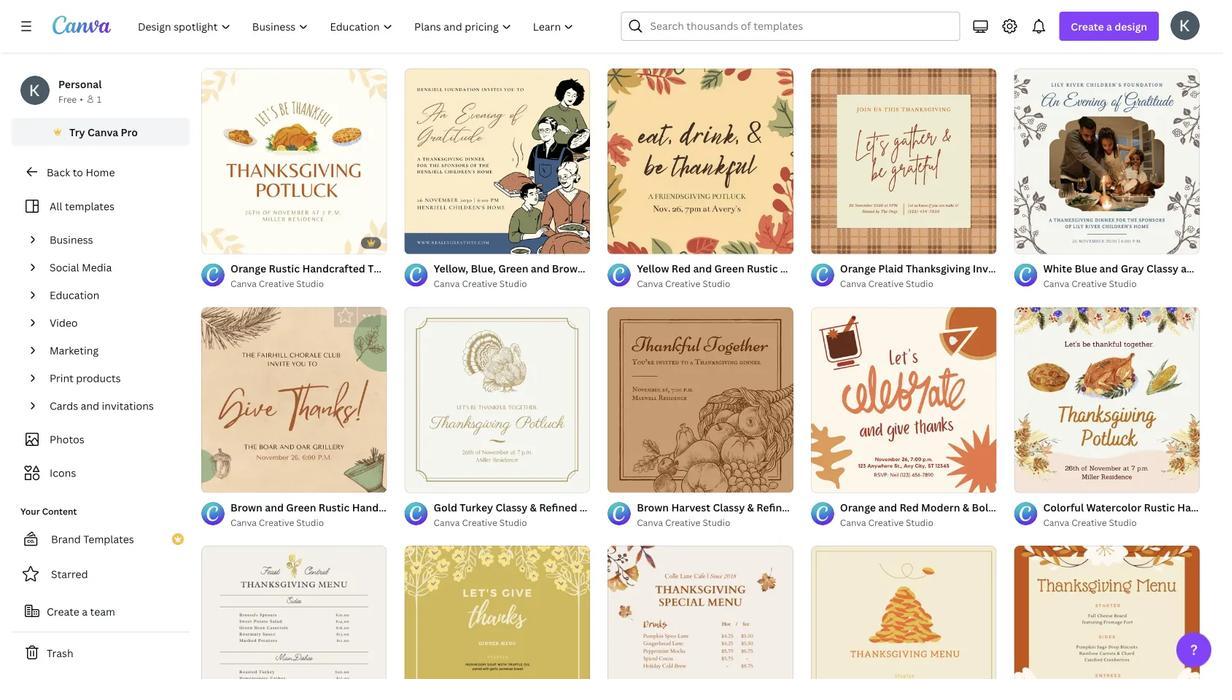 Task type: locate. For each thing, give the bounding box(es) containing it.
1 family from the left
[[580, 501, 612, 515]]

gold turkey classy & refined family thanksgiving invitation canva creative studio
[[434, 501, 730, 529]]

marketing link
[[44, 337, 181, 365]]

create left design
[[1071, 19, 1104, 33]]

a
[[1107, 19, 1113, 33], [82, 605, 88, 619]]

and left red
[[879, 501, 897, 515]]

print
[[50, 372, 74, 386]]

canva creative studio for canva creative studio link associated with white blue and gray classy and refined community events thanksgiving invitation image
[[1044, 278, 1137, 290]]

orange and red modern & bold family thanksgiving invitation canva creative studio
[[840, 501, 1148, 529]]

create inside dropdown button
[[1071, 19, 1104, 33]]

1 horizontal spatial family
[[998, 501, 1030, 515]]

create
[[1071, 19, 1104, 33], [47, 605, 79, 619]]

social
[[50, 261, 79, 275]]

& right turkey
[[530, 501, 537, 515]]

gold beige classy & refined business thanksgiving menu image
[[201, 547, 387, 680]]

products
[[76, 372, 121, 386]]

orange and red modern & bold family thanksgiving invitation link
[[840, 500, 1148, 516]]

1 horizontal spatial refined
[[757, 501, 795, 515]]

&
[[530, 501, 537, 515], [747, 501, 754, 515], [963, 501, 970, 515]]

and
[[81, 399, 99, 413], [879, 501, 897, 515]]

1 horizontal spatial and
[[879, 501, 897, 515]]

& inside brown harvest classy & refined thanksgiving dinner invitation canva creative studio
[[747, 501, 754, 515]]

0 horizontal spatial classy
[[496, 501, 528, 515]]

rustic
[[269, 262, 300, 276]]

2 family from the left
[[998, 501, 1030, 515]]

family right bold
[[998, 501, 1030, 515]]

back
[[47, 165, 70, 179]]

a left design
[[1107, 19, 1113, 33]]

a inside create a team button
[[82, 605, 88, 619]]

0 horizontal spatial and
[[81, 399, 99, 413]]

orange plaid thanksgiving invitation image
[[811, 69, 997, 254]]

classy right harvest
[[713, 501, 745, 515]]

brown and green rustic handcrafted illustration community thanksgiving invitation image
[[201, 308, 387, 493]]

your
[[20, 506, 40, 518]]

starred
[[51, 568, 88, 582]]

studio inside gold turkey classy & refined family thanksgiving invitation canva creative studio
[[500, 517, 527, 529]]

canva creative studio link for 'brown and green rustic handcrafted illustration community thanksgiving invitation' image
[[231, 516, 387, 531]]

business
[[50, 233, 93, 247]]

1 vertical spatial create
[[47, 605, 79, 619]]

canva creative studio link
[[231, 277, 387, 292], [434, 277, 590, 292], [637, 277, 794, 292], [840, 277, 997, 292], [1044, 277, 1200, 292], [231, 516, 387, 531], [434, 516, 590, 531], [637, 516, 794, 531], [840, 516, 997, 531], [1044, 516, 1200, 531]]

kendall parks image
[[1171, 11, 1200, 40]]

home
[[86, 165, 115, 179]]

orange rustic handcrafted thanksgiving potluck invitation canva creative studio
[[231, 262, 523, 290]]

1 horizontal spatial classy
[[713, 501, 745, 515]]

classy
[[496, 501, 528, 515], [713, 501, 745, 515]]

0 vertical spatial create
[[1071, 19, 1104, 33]]

family left 'brown'
[[580, 501, 612, 515]]

1 horizontal spatial &
[[747, 501, 754, 515]]

and inside orange and red modern & bold family thanksgiving invitation canva creative studio
[[879, 501, 897, 515]]

cards
[[50, 399, 78, 413]]

orange for orange and red modern & bold family thanksgiving invitation
[[840, 501, 876, 515]]

1 vertical spatial and
[[879, 501, 897, 515]]

gold
[[434, 501, 457, 515]]

0 horizontal spatial a
[[82, 605, 88, 619]]

create a team
[[47, 605, 115, 619]]

0 vertical spatial a
[[1107, 19, 1113, 33]]

and for cards
[[81, 399, 99, 413]]

brown
[[637, 501, 669, 515]]

& inside gold turkey classy & refined family thanksgiving invitation canva creative studio
[[530, 501, 537, 515]]

turkey
[[460, 501, 493, 515]]

classy for turkey
[[496, 501, 528, 515]]

harvest
[[671, 501, 711, 515]]

print products
[[50, 372, 121, 386]]

family
[[580, 501, 612, 515], [998, 501, 1030, 515]]

orange inside orange rustic handcrafted thanksgiving potluck invitation canva creative studio
[[231, 262, 266, 276]]

thanksgiving
[[368, 262, 432, 276], [906, 262, 971, 276], [615, 501, 679, 515], [797, 501, 862, 515], [1033, 501, 1097, 515]]

a inside create a design dropdown button
[[1107, 19, 1113, 33]]

2 classy from the left
[[713, 501, 745, 515]]

classy right turkey
[[496, 501, 528, 515]]

0 horizontal spatial family
[[580, 501, 612, 515]]

social media link
[[44, 254, 181, 282]]

1 vertical spatial a
[[82, 605, 88, 619]]

a for design
[[1107, 19, 1113, 33]]

orange and red modern & bold family thanksgiving invitation image
[[811, 308, 997, 493]]

thanksgiving inside brown harvest classy & refined thanksgiving dinner invitation canva creative studio
[[797, 501, 862, 515]]

orange plaid thanksgiving invitation canva creative studio
[[840, 262, 1021, 290]]

create inside button
[[47, 605, 79, 619]]

3 & from the left
[[963, 501, 970, 515]]

brown harvest classy & refined thanksgiving dinner invitation link
[[637, 500, 949, 516]]

classy inside brown harvest classy & refined thanksgiving dinner invitation canva creative studio
[[713, 501, 745, 515]]

refined inside brown harvest classy & refined thanksgiving dinner invitation canva creative studio
[[757, 501, 795, 515]]

orange left plaid
[[840, 262, 876, 276]]

& left bold
[[963, 501, 970, 515]]

canva creative studio link for white blue and gray classy and refined community events thanksgiving invitation image
[[1044, 277, 1200, 292]]

studio inside brown harvest classy & refined thanksgiving dinner invitation canva creative studio
[[703, 517, 731, 529]]

creative
[[259, 278, 294, 290], [462, 278, 497, 290], [665, 278, 701, 290], [869, 278, 904, 290], [1072, 278, 1107, 290], [259, 517, 294, 529], [462, 517, 497, 529], [665, 517, 701, 529], [869, 517, 904, 529], [1072, 517, 1107, 529]]

studio
[[296, 278, 324, 290], [500, 278, 527, 290], [703, 278, 731, 290], [906, 278, 934, 290], [1109, 278, 1137, 290], [296, 517, 324, 529], [500, 517, 527, 529], [703, 517, 731, 529], [906, 517, 934, 529], [1109, 517, 1137, 529]]

a for team
[[82, 605, 88, 619]]

business link
[[44, 226, 181, 254]]

dinner
[[864, 501, 898, 515]]

icons link
[[20, 460, 181, 487]]

family inside gold turkey classy & refined family thanksgiving invitation canva creative studio
[[580, 501, 612, 515]]

classy inside gold turkey classy & refined family thanksgiving invitation canva creative studio
[[496, 501, 528, 515]]

trash link
[[12, 639, 190, 668]]

1 refined from the left
[[539, 501, 577, 515]]

2 & from the left
[[747, 501, 754, 515]]

media
[[82, 261, 112, 275]]

canva creative studio
[[434, 278, 527, 290], [637, 278, 731, 290], [1044, 278, 1137, 290], [231, 517, 324, 529], [1044, 517, 1137, 529]]

2 refined from the left
[[757, 501, 795, 515]]

trash
[[47, 647, 73, 661]]

templates
[[65, 200, 115, 213]]

invitation inside orange and red modern & bold family thanksgiving invitation canva creative studio
[[1100, 501, 1148, 515]]

content
[[42, 506, 77, 518]]

brand templates link
[[12, 525, 190, 554]]

1 horizontal spatial a
[[1107, 19, 1113, 33]]

& right harvest
[[747, 501, 754, 515]]

try canva pro button
[[12, 118, 190, 146]]

orange and cream flowers thanksgiving menu image
[[1014, 547, 1200, 680]]

orange left rustic
[[231, 262, 266, 276]]

invitation
[[475, 262, 523, 276], [973, 262, 1021, 276], [682, 501, 730, 515], [900, 501, 949, 515], [1100, 501, 1148, 515]]

video link
[[44, 309, 181, 337]]

2 horizontal spatial &
[[963, 501, 970, 515]]

1 horizontal spatial create
[[1071, 19, 1104, 33]]

handcrafted
[[302, 262, 365, 276]]

invitations
[[102, 399, 154, 413]]

1 classy from the left
[[496, 501, 528, 515]]

0 horizontal spatial &
[[530, 501, 537, 515]]

thanksgiving inside orange and red modern & bold family thanksgiving invitation canva creative studio
[[1033, 501, 1097, 515]]

orange inside orange plaid thanksgiving invitation canva creative studio
[[840, 262, 876, 276]]

invitation inside orange plaid thanksgiving invitation canva creative studio
[[973, 262, 1021, 276]]

create for create a team
[[47, 605, 79, 619]]

invitation inside brown harvest classy & refined thanksgiving dinner invitation canva creative studio
[[900, 501, 949, 515]]

creative inside orange and red modern & bold family thanksgiving invitation canva creative studio
[[869, 517, 904, 529]]

1 & from the left
[[530, 501, 537, 515]]

and inside cards and invitations link
[[81, 399, 99, 413]]

and right "cards"
[[81, 399, 99, 413]]

all
[[50, 200, 62, 213]]

a left team
[[82, 605, 88, 619]]

None search field
[[621, 12, 960, 41]]

icons
[[50, 467, 76, 480]]

canva
[[88, 125, 118, 139], [231, 278, 257, 290], [434, 278, 460, 290], [637, 278, 663, 290], [840, 278, 866, 290], [1044, 278, 1070, 290], [231, 517, 257, 529], [434, 517, 460, 529], [637, 517, 663, 529], [840, 517, 866, 529], [1044, 517, 1070, 529]]

orange left red
[[840, 501, 876, 515]]

orange rustic handcrafted thanksgiving potluck invitation link
[[231, 261, 523, 277]]

canva creative studio link for yellow red and green rustic handcrafted illustration friendsgiving invitation image
[[637, 277, 794, 292]]

0 vertical spatial and
[[81, 399, 99, 413]]

0 horizontal spatial create
[[47, 605, 79, 619]]

0 horizontal spatial refined
[[539, 501, 577, 515]]

orange
[[231, 262, 266, 276], [840, 262, 876, 276], [840, 501, 876, 515]]

orange brown light yellow classy & refined business thanksgiving menu image
[[608, 547, 794, 680]]

mustard and white thanksgiving menu image
[[405, 547, 590, 680]]

canva creative studio link for orange and red modern & bold family thanksgiving invitation image
[[840, 516, 997, 531]]

photos
[[50, 433, 84, 447]]

creative inside gold turkey classy & refined family thanksgiving invitation canva creative studio
[[462, 517, 497, 529]]

back to home link
[[12, 158, 190, 187]]

refined inside gold turkey classy & refined family thanksgiving invitation canva creative studio
[[539, 501, 577, 515]]

canva creative studio for canva creative studio link for yellow red and green rustic handcrafted illustration friendsgiving invitation image
[[637, 278, 731, 290]]

refined
[[539, 501, 577, 515], [757, 501, 795, 515]]

brown harvest classy & refined thanksgiving dinner invitation canva creative studio
[[637, 501, 949, 529]]

canva creative studio link for yellow, blue, green and brown classy and refined seasonal promotions thanksgiving invitation image on the left top
[[434, 277, 590, 292]]

cards and invitations
[[50, 399, 154, 413]]

social media
[[50, 261, 112, 275]]

marketing
[[50, 344, 99, 358]]

free •
[[58, 93, 83, 105]]

orange inside orange and red modern & bold family thanksgiving invitation canva creative studio
[[840, 501, 876, 515]]

back to home
[[47, 165, 115, 179]]

pro
[[121, 125, 138, 139]]

create down starred
[[47, 605, 79, 619]]



Task type: vqa. For each thing, say whether or not it's contained in the screenshot.
Free
yes



Task type: describe. For each thing, give the bounding box(es) containing it.
brown harvest classy & refined thanksgiving dinner invitation image
[[608, 308, 794, 493]]

canva creative studio for canva creative studio link corresponding to 'brown and green rustic handcrafted illustration community thanksgiving invitation' image
[[231, 517, 324, 529]]

photos link
[[20, 426, 181, 454]]

yellow, blue, green and brown classy and refined seasonal promotions thanksgiving invitation image
[[405, 69, 590, 254]]

& for harvest
[[747, 501, 754, 515]]

thanksgiving inside gold turkey classy & refined family thanksgiving invitation canva creative studio
[[615, 501, 679, 515]]

personal
[[58, 77, 102, 91]]

plaid
[[879, 262, 904, 276]]

canva inside orange plaid thanksgiving invitation canva creative studio
[[840, 278, 866, 290]]

design
[[1115, 19, 1148, 33]]

canva creative studio link for 'orange rustic handcrafted thanksgiving potluck invitation' image
[[231, 277, 387, 292]]

all templates
[[50, 200, 115, 213]]

creative inside orange plaid thanksgiving invitation canva creative studio
[[869, 278, 904, 290]]

creative inside orange rustic handcrafted thanksgiving potluck invitation canva creative studio
[[259, 278, 294, 290]]

canva inside button
[[88, 125, 118, 139]]

refined for family
[[539, 501, 577, 515]]

starred link
[[12, 560, 190, 589]]

education
[[50, 289, 99, 302]]

orange plaid thanksgiving invitation link
[[840, 261, 1021, 277]]

top level navigation element
[[128, 12, 586, 41]]

& inside orange and red modern & bold family thanksgiving invitation canva creative studio
[[963, 501, 970, 515]]

modern
[[921, 501, 960, 515]]

family inside orange and red modern & bold family thanksgiving invitation canva creative studio
[[998, 501, 1030, 515]]

create a design button
[[1060, 12, 1159, 41]]

Search search field
[[650, 12, 951, 40]]

creative inside brown harvest classy & refined thanksgiving dinner invitation canva creative studio
[[665, 517, 701, 529]]

thanksgiving inside orange plaid thanksgiving invitation canva creative studio
[[906, 262, 971, 276]]

canva creative studio link for gold turkey classy & refined family thanksgiving invitation image
[[434, 516, 590, 531]]

team
[[90, 605, 115, 619]]

studio inside orange rustic handcrafted thanksgiving potluck invitation canva creative studio
[[296, 278, 324, 290]]

canva creative studio for canva creative studio link corresponding to colorful watercolor rustic handcrafted family thanksgiving invitation image on the right of page
[[1044, 517, 1137, 529]]

canva inside brown harvest classy & refined thanksgiving dinner invitation canva creative studio
[[637, 517, 663, 529]]

gold turkey classy & refined family thanksgiving invitation link
[[434, 500, 730, 516]]

canva creative studio link for orange plaid thanksgiving invitation image
[[840, 277, 997, 292]]

dinner menu 1 image
[[811, 547, 997, 680]]

canva creative studio link for brown harvest classy & refined thanksgiving dinner invitation image
[[637, 516, 794, 531]]

and for orange
[[879, 501, 897, 515]]

all templates link
[[20, 193, 181, 220]]

canva inside orange and red modern & bold family thanksgiving invitation canva creative studio
[[840, 517, 866, 529]]

1
[[97, 93, 102, 105]]

red
[[900, 501, 919, 515]]

brand templates
[[51, 533, 134, 547]]

brand
[[51, 533, 81, 547]]

colorful watercolor rustic handcrafted family thanksgiving invitation image
[[1014, 308, 1200, 493]]

studio inside orange plaid thanksgiving invitation canva creative studio
[[906, 278, 934, 290]]

potluck
[[435, 262, 472, 276]]

create a design
[[1071, 19, 1148, 33]]

studio inside orange and red modern & bold family thanksgiving invitation canva creative studio
[[906, 517, 934, 529]]

invitation inside orange rustic handcrafted thanksgiving potluck invitation canva creative studio
[[475, 262, 523, 276]]

to
[[73, 165, 83, 179]]

& for turkey
[[530, 501, 537, 515]]

canva creative studio link for colorful watercolor rustic handcrafted family thanksgiving invitation image on the right of page
[[1044, 516, 1200, 531]]

orange for orange plaid thanksgiving invitation
[[840, 262, 876, 276]]

yellow red and green rustic handcrafted illustration friendsgiving invitation image
[[608, 69, 794, 254]]

bold
[[972, 501, 995, 515]]

your content
[[20, 506, 77, 518]]

print products link
[[44, 365, 181, 392]]

•
[[80, 93, 83, 105]]

gold turkey classy & refined family thanksgiving invitation image
[[405, 308, 590, 493]]

free
[[58, 93, 77, 105]]

create a team button
[[12, 597, 190, 627]]

white blue and gray classy and refined community events thanksgiving invitation image
[[1014, 69, 1200, 254]]

try
[[69, 125, 85, 139]]

canva inside gold turkey classy & refined family thanksgiving invitation canva creative studio
[[434, 517, 460, 529]]

education link
[[44, 282, 181, 309]]

thanksgiving inside orange rustic handcrafted thanksgiving potluck invitation canva creative studio
[[368, 262, 432, 276]]

orange rustic handcrafted thanksgiving potluck invitation image
[[201, 69, 387, 254]]

canva creative studio for canva creative studio link corresponding to yellow, blue, green and brown classy and refined seasonal promotions thanksgiving invitation image on the left top
[[434, 278, 527, 290]]

orange for orange rustic handcrafted thanksgiving potluck invitation
[[231, 262, 266, 276]]

canva inside orange rustic handcrafted thanksgiving potluck invitation canva creative studio
[[231, 278, 257, 290]]

refined for thanksgiving
[[757, 501, 795, 515]]

templates
[[83, 533, 134, 547]]

create for create a design
[[1071, 19, 1104, 33]]

invitation inside gold turkey classy & refined family thanksgiving invitation canva creative studio
[[682, 501, 730, 515]]

video
[[50, 316, 78, 330]]

classy for harvest
[[713, 501, 745, 515]]

try canva pro
[[69, 125, 138, 139]]

cards and invitations link
[[44, 392, 181, 420]]



